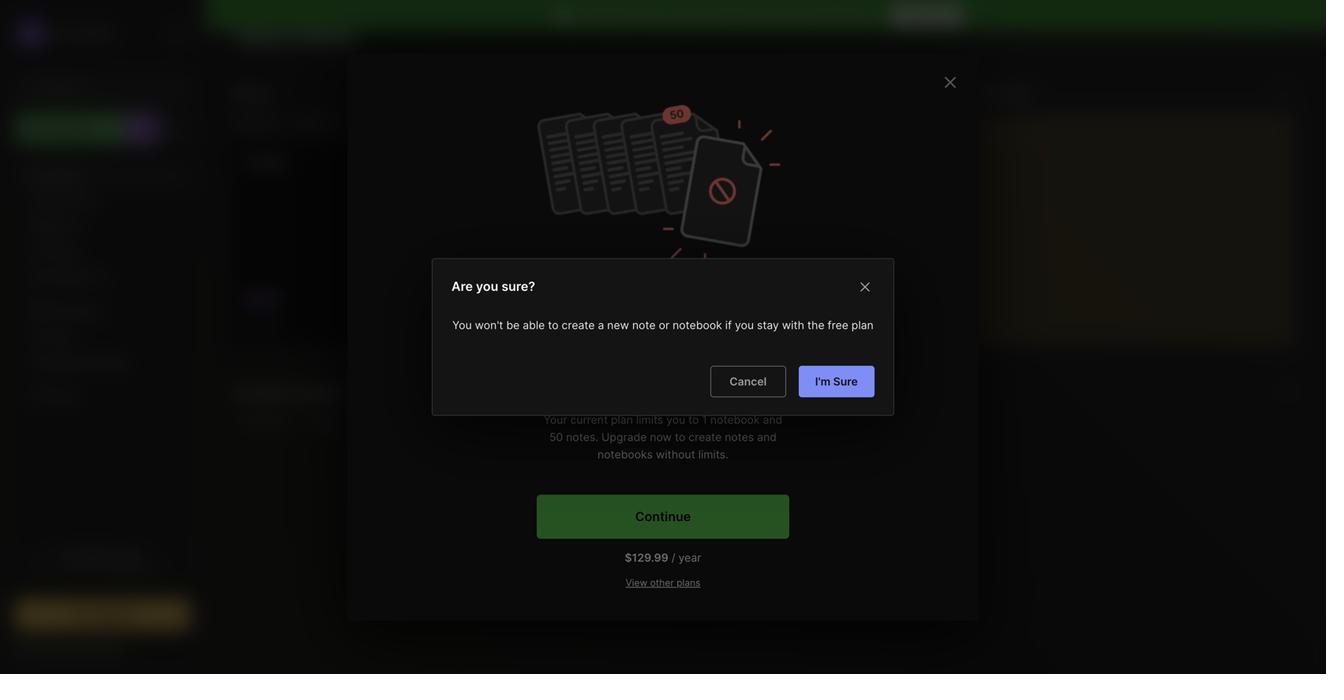 Task type: describe. For each thing, give the bounding box(es) containing it.
upgrade inside popup button
[[90, 609, 136, 622]]

a
[[598, 319, 604, 332]]

11/21/23
[[529, 322, 566, 334]]

sure?
[[502, 279, 535, 294]]

new
[[43, 122, 67, 135]]

upgrade button
[[891, 6, 962, 26]]

create
[[678, 255, 715, 271]]

view other plans button
[[626, 577, 701, 590]]

notes inside your current plan limits you to 1 notebook and 50 notes. upgrade now to create notes and notebooks without limits.
[[725, 431, 754, 444]]

11/28/23
[[387, 322, 426, 334]]

Search text field
[[43, 81, 169, 96]]

emails
[[712, 550, 745, 563]]

note
[[70, 122, 96, 135]]

into
[[790, 550, 810, 563]]

limits.
[[698, 448, 729, 462]]

notebooks
[[49, 306, 102, 318]]

notes button
[[231, 81, 274, 107]]

emails tab
[[475, 413, 519, 432]]

suggested
[[294, 116, 344, 128]]

with inside main element
[[87, 356, 108, 368]]

shared with me
[[50, 356, 126, 368]]

$129.99 / year
[[625, 552, 701, 565]]

limit
[[624, 308, 651, 319]]

unlimited inside upgrade to create unlimited notes and notebooks
[[716, 337, 823, 366]]

plan inside your current plan limits you to 1 notebook and 50 notes. upgrade now to create notes and notebooks without limits.
[[611, 414, 633, 427]]

are
[[452, 279, 473, 294]]

2 horizontal spatial you
[[735, 319, 754, 332]]

your current plan limits you to 1 notebook and 50 notes. upgrade now to create notes and notebooks without limits.
[[544, 414, 783, 462]]

be
[[506, 319, 520, 332]]

web clips tab
[[234, 413, 295, 432]]

i'm
[[815, 375, 831, 389]]

continue
[[635, 510, 691, 525]]

trash link
[[15, 384, 189, 410]]

year
[[679, 552, 701, 565]]

expand tags image
[[21, 332, 30, 342]]

recent
[[242, 116, 274, 128]]

me
[[111, 356, 126, 368]]

1 horizontal spatial with
[[782, 319, 804, 332]]

sure
[[833, 375, 858, 389]]

stay
[[757, 319, 779, 332]]

recently captured button
[[231, 381, 352, 407]]

customize
[[1230, 23, 1282, 35]]

notes inside upgrade to create unlimited notes and notebooks
[[542, 369, 607, 397]]

note inside create new note button
[[745, 255, 770, 271]]

if
[[725, 319, 732, 332]]

this
[[730, 566, 749, 579]]

notebooks inside upgrade to create unlimited notes and notebooks
[[662, 369, 784, 397]]

notebook inside your current plan limits you to 1 notebook and 50 notes. upgrade now to create notes and notebooks without limits.
[[710, 414, 760, 427]]

shortcuts button
[[15, 189, 189, 214]]

12/5/23
[[245, 322, 279, 334]]

without
[[656, 448, 695, 462]]

you
[[452, 319, 472, 332]]

using
[[699, 566, 727, 579]]

cancel button
[[710, 366, 786, 398]]

get
[[60, 562, 76, 574]]

able
[[523, 319, 545, 332]]

directly
[[748, 550, 787, 563]]

trash
[[50, 391, 77, 403]]

/
[[672, 552, 675, 565]]

create new note button
[[658, 141, 790, 347]]

full
[[96, 562, 109, 574]]

0 horizontal spatial new
[[607, 319, 629, 332]]

images
[[308, 416, 341, 428]]

1 horizontal spatial plan
[[852, 319, 874, 332]]

untitled ,
[[245, 156, 284, 187]]

captured
[[291, 386, 348, 401]]

untitled for untitled ,
[[245, 156, 284, 169]]

1
[[702, 414, 707, 427]]

documents
[[362, 416, 414, 428]]

upgrade button
[[15, 600, 190, 632]]

images tab
[[301, 413, 349, 432]]

experience
[[112, 562, 161, 574]]

Start writing… text field
[[966, 114, 1293, 333]]

reached
[[654, 308, 702, 319]]

to inside upgrade to create unlimited notes and notebooks
[[608, 337, 631, 366]]

plans
[[677, 578, 701, 589]]

,
[[245, 175, 248, 187]]

pad
[[1006, 86, 1030, 101]]

0/2
[[262, 294, 277, 305]]



Task type: vqa. For each thing, say whether or not it's contained in the screenshot.
NOTE WINDOW "element"
no



Task type: locate. For each thing, give the bounding box(es) containing it.
create new note row group
[[231, 141, 800, 356]]

plan
[[852, 319, 874, 332], [611, 414, 633, 427]]

plan left limits
[[611, 414, 633, 427]]

tasks
[[50, 246, 78, 258]]

you inside your current plan limits you to 1 notebook and 50 notes. upgrade now to create notes and notebooks without limits.
[[666, 414, 685, 427]]

home
[[301, 25, 355, 49], [50, 170, 78, 182]]

notes.
[[566, 431, 598, 444]]

notebooks inside your current plan limits you to 1 notebook and 50 notes. upgrade now to create notes and notebooks without limits.
[[598, 448, 653, 462]]

1 vertical spatial new
[[607, 319, 629, 332]]

notes up tasks
[[50, 220, 79, 233]]

upgrade now to create unlimited notes and notebooks!
[[583, 9, 873, 22]]

1 tab list from the top
[[234, 113, 928, 132]]

0 horizontal spatial notes
[[542, 369, 607, 397]]

2 horizontal spatial notes
[[758, 9, 788, 22]]

notebook
[[673, 319, 722, 332], [710, 414, 760, 427]]

tag
[[394, 294, 408, 305]]

none search field inside main element
[[43, 78, 169, 97]]

0 vertical spatial tab list
[[234, 113, 928, 132]]

notes link
[[15, 214, 189, 239]]

50
[[549, 431, 563, 444]]

0 vertical spatial with
[[782, 319, 804, 332]]

test
[[424, 294, 441, 305]]

view other plans
[[626, 578, 701, 589]]

None search field
[[43, 78, 169, 97]]

tags button
[[15, 324, 189, 350]]

create inside your current plan limits you to 1 notebook and 50 notes. upgrade now to create notes and notebooks without limits.
[[689, 431, 722, 444]]

1 vertical spatial notes
[[50, 220, 79, 233]]

0 vertical spatial notes
[[758, 9, 788, 22]]

note right create
[[745, 255, 770, 271]]

1 horizontal spatial notes
[[234, 86, 271, 101]]

home up shortcuts
[[50, 170, 78, 182]]

untitled for untitled
[[529, 156, 568, 169]]

1 vertical spatial you
[[735, 319, 754, 332]]

2 vertical spatial the
[[79, 562, 93, 574]]

1 vertical spatial unlimited
[[716, 337, 823, 366]]

1 vertical spatial the
[[107, 549, 122, 561]]

home link
[[15, 163, 190, 189]]

0 horizontal spatial notebooks
[[598, 448, 653, 462]]

with
[[782, 319, 804, 332], [87, 356, 108, 368]]

view
[[626, 578, 647, 589]]

1 vertical spatial home
[[50, 170, 78, 182]]

current
[[570, 414, 608, 427]]

2 vertical spatial you
[[666, 414, 685, 427]]

i'm sure button
[[799, 366, 875, 398]]

the up full
[[107, 549, 122, 561]]

1 horizontal spatial the
[[107, 549, 122, 561]]

the
[[808, 319, 825, 332], [107, 549, 122, 561], [79, 562, 93, 574]]

tab list containing recent
[[234, 113, 928, 132]]

with right stay
[[782, 319, 804, 332]]

notes left the notebooks!
[[758, 9, 788, 22]]

shortcuts
[[49, 195, 96, 207]]

tree
[[6, 154, 200, 525]]

customize button
[[1206, 17, 1288, 42]]

1 horizontal spatial notebooks
[[662, 369, 784, 397]]

notes
[[758, 9, 788, 22], [542, 369, 607, 397], [725, 431, 754, 444]]

forward
[[666, 550, 709, 563]]

expand notebooks image
[[21, 307, 30, 317]]

are you sure?
[[452, 279, 535, 294]]

forward emails directly into evernote using this
[[666, 550, 860, 579]]

notes up current
[[542, 369, 607, 397]]

free
[[828, 319, 849, 332]]

tree inside main element
[[6, 154, 200, 525]]

1 horizontal spatial home
[[301, 25, 355, 49]]

download the app get the full experience
[[60, 549, 161, 574]]

upgrade for upgrade to create unlimited notes and notebooks
[[504, 337, 602, 366]]

audio
[[435, 416, 462, 428]]

notebooks!
[[814, 9, 873, 22]]

home inside tree
[[50, 170, 78, 182]]

audio tab
[[428, 413, 469, 432]]

1 vertical spatial notebooks
[[598, 448, 653, 462]]

tags
[[49, 331, 72, 343]]

continue button
[[537, 495, 789, 540]]

0 horizontal spatial note
[[632, 319, 656, 332]]

0 vertical spatial notes
[[234, 86, 271, 101]]

web
[[242, 416, 262, 428]]

notes
[[234, 86, 271, 101], [50, 220, 79, 233]]

new right create
[[718, 255, 742, 271]]

evernote
[[813, 550, 860, 563]]

to
[[657, 9, 667, 22], [548, 319, 559, 332], [608, 337, 631, 366], [688, 414, 699, 427], [675, 431, 685, 444]]

notebook left if
[[673, 319, 722, 332]]

$129.99
[[625, 552, 668, 565]]

1 horizontal spatial note
[[745, 255, 770, 271]]

upgrade inside upgrade to create unlimited notes and notebooks
[[504, 337, 602, 366]]

1 vertical spatial plan
[[611, 414, 633, 427]]

download
[[60, 549, 105, 561]]

upgrade inside your current plan limits you to 1 notebook and 50 notes. upgrade now to create notes and notebooks without limits.
[[602, 431, 647, 444]]

new note
[[43, 122, 96, 135]]

0 horizontal spatial with
[[87, 356, 108, 368]]

tab list
[[234, 113, 928, 132], [234, 413, 1288, 432]]

note
[[745, 255, 770, 271], [632, 319, 656, 332]]

1 horizontal spatial notes
[[725, 431, 754, 444]]

0 vertical spatial note
[[745, 255, 770, 271]]

calendar button
[[15, 264, 189, 290]]

the left 'free'
[[808, 319, 825, 332]]

notes inside button
[[234, 86, 271, 101]]

scratch
[[956, 86, 1003, 101]]

1 vertical spatial with
[[87, 356, 108, 368]]

2 horizontal spatial the
[[808, 319, 825, 332]]

upgrade inside button
[[903, 9, 949, 22]]

documents tab
[[355, 413, 422, 432]]

home right gary's
[[301, 25, 355, 49]]

you right if
[[735, 319, 754, 332]]

0 horizontal spatial notes
[[50, 220, 79, 233]]

create
[[670, 9, 704, 22], [562, 319, 595, 332], [637, 337, 710, 366], [689, 431, 722, 444]]

1 vertical spatial notebook
[[710, 414, 760, 427]]

1 vertical spatial notes
[[542, 369, 607, 397]]

0 vertical spatial notebook
[[673, 319, 722, 332]]

0 vertical spatial you
[[476, 279, 499, 294]]

with left the me
[[87, 356, 108, 368]]

0 vertical spatial new
[[718, 255, 742, 271]]

notes up recent
[[234, 86, 271, 101]]

recent tab
[[234, 113, 281, 132]]

your
[[544, 414, 567, 427]]

0 horizontal spatial plan
[[611, 414, 633, 427]]

notes up limits.
[[725, 431, 754, 444]]

limit reached
[[624, 308, 702, 319]]

limits
[[636, 414, 663, 427]]

unlimited
[[707, 9, 756, 22], [716, 337, 823, 366]]

1 horizontal spatial new
[[718, 255, 742, 271]]

1 horizontal spatial you
[[666, 414, 685, 427]]

suggested tab
[[287, 113, 351, 132]]

1 untitled from the left
[[245, 156, 284, 169]]

upgrade to create unlimited notes and notebooks
[[504, 337, 823, 397]]

create inside upgrade to create unlimited notes and notebooks
[[637, 337, 710, 366]]

0 horizontal spatial untitled
[[245, 156, 284, 169]]

i'm sure
[[815, 375, 858, 389]]

untitled
[[245, 156, 284, 169], [529, 156, 568, 169]]

0 vertical spatial home
[[301, 25, 355, 49]]

scratch pad
[[956, 86, 1030, 101]]

notebooks down limits
[[598, 448, 653, 462]]

0 horizontal spatial you
[[476, 279, 499, 294]]

0 vertical spatial notebooks
[[662, 369, 784, 397]]

create new note
[[678, 255, 770, 271]]

1 vertical spatial now
[[650, 431, 672, 444]]

new right a
[[607, 319, 629, 332]]

upgrade for upgrade button
[[903, 9, 949, 22]]

now inside your current plan limits you to 1 notebook and 50 notes. upgrade now to create notes and notebooks without limits.
[[650, 431, 672, 444]]

main element
[[0, 0, 205, 675]]

0 horizontal spatial home
[[50, 170, 78, 182]]

you right limits
[[666, 414, 685, 427]]

and inside upgrade to create unlimited notes and notebooks
[[613, 369, 656, 397]]

0 vertical spatial the
[[808, 319, 825, 332]]

other
[[650, 578, 674, 589]]

new
[[718, 255, 742, 271], [607, 319, 629, 332]]

notebooks up 1 at the right bottom of the page
[[662, 369, 784, 397]]

0 vertical spatial unlimited
[[707, 9, 756, 22]]

2 vertical spatial notes
[[725, 431, 754, 444]]

2 untitled from the left
[[529, 156, 568, 169]]

or
[[659, 319, 670, 332]]

shared
[[50, 356, 84, 368]]

notebooks link
[[15, 299, 189, 324]]

1 horizontal spatial untitled
[[529, 156, 568, 169]]

you right are
[[476, 279, 499, 294]]

new inside create new note button
[[718, 255, 742, 271]]

plan right 'free'
[[852, 319, 874, 332]]

won't
[[475, 319, 503, 332]]

tree containing home
[[6, 154, 200, 525]]

recently
[[234, 386, 288, 401]]

0 horizontal spatial the
[[79, 562, 93, 574]]

0 vertical spatial plan
[[852, 319, 874, 332]]

2 tab list from the top
[[234, 413, 1288, 432]]

gary's
[[238, 25, 296, 49]]

1 vertical spatial tab list
[[234, 413, 1288, 432]]

the down the download
[[79, 562, 93, 574]]

1 vertical spatial note
[[632, 319, 656, 332]]

app
[[125, 549, 142, 561]]

you won't be able to create a new note or notebook if you stay with the free plan
[[452, 319, 874, 332]]

tab list containing web clips
[[234, 413, 1288, 432]]

notes inside main element
[[50, 220, 79, 233]]

web clips
[[242, 416, 288, 428]]

calendar
[[50, 271, 93, 283]]

close image
[[856, 278, 875, 297]]

scratch pad button
[[953, 81, 1033, 107]]

cancel
[[730, 375, 767, 389]]

notebooks
[[662, 369, 784, 397], [598, 448, 653, 462]]

0 vertical spatial now
[[632, 9, 654, 22]]

clips
[[264, 416, 288, 428]]

notebook right 1 at the right bottom of the page
[[710, 414, 760, 427]]

gary's home
[[238, 25, 355, 49]]

note left or
[[632, 319, 656, 332]]

shared with me link
[[15, 350, 189, 375]]

upgrade for upgrade now to create unlimited notes and notebooks!
[[583, 9, 629, 22]]



